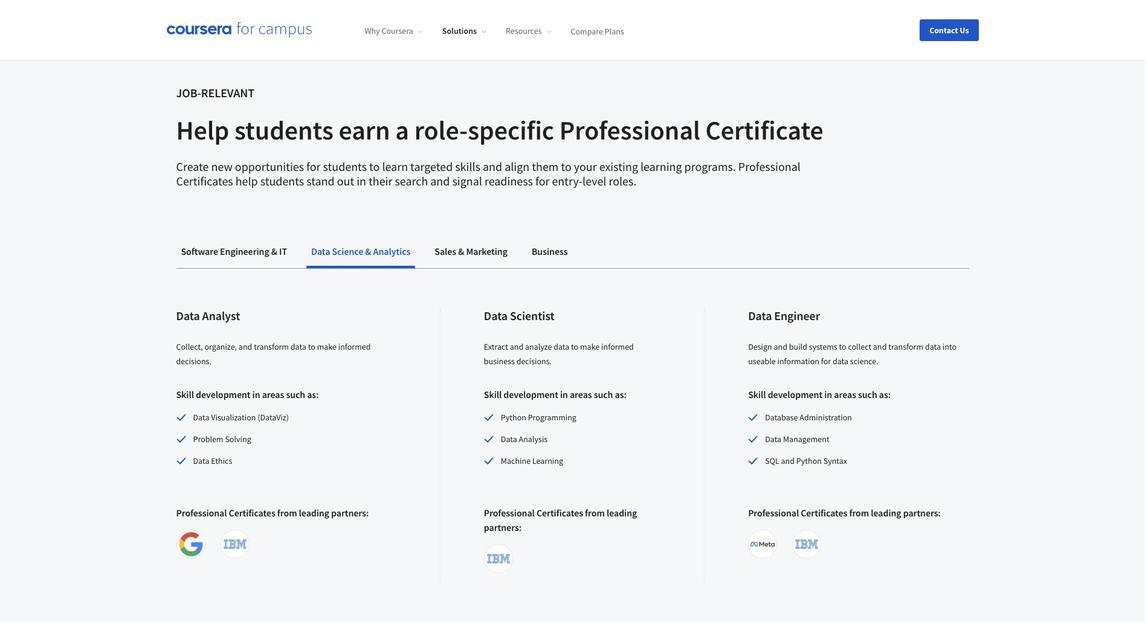 Task type: vqa. For each thing, say whether or not it's contained in the screenshot.
INFORMED in collect, organize, and transform data to make informed decisions.
yes



Task type: describe. For each thing, give the bounding box(es) containing it.
as: for data analyst
[[307, 389, 319, 401]]

database administration
[[766, 412, 853, 423]]

extract
[[484, 342, 508, 353]]

resources link
[[506, 26, 552, 36]]

as: for data scientist
[[615, 389, 627, 401]]

into
[[943, 342, 957, 353]]

professional certificates from leading partners: for data engineer
[[749, 507, 941, 519]]

ibm leader logo image for engineer
[[795, 533, 819, 557]]

python programming
[[501, 412, 577, 423]]

contact
[[930, 24, 959, 35]]

solutions
[[443, 26, 477, 36]]

entry-
[[552, 174, 583, 189]]

professional certificates from leading partners: for data analyst
[[176, 507, 369, 519]]

align
[[505, 159, 530, 174]]

database
[[766, 412, 798, 423]]

development for analyst
[[196, 389, 251, 401]]

software engineering & it button
[[176, 237, 292, 266]]

and right collect
[[874, 342, 887, 353]]

as: for data engineer
[[880, 389, 891, 401]]

engineer
[[775, 308, 821, 324]]

decisions. for analyst
[[176, 356, 212, 367]]

machine
[[501, 456, 531, 467]]

sql
[[766, 456, 780, 467]]

signal
[[453, 174, 482, 189]]

in for data analyst
[[252, 389, 260, 401]]

contact us button
[[920, 19, 979, 41]]

from for data scientist
[[585, 507, 605, 519]]

sales & marketing button
[[430, 237, 513, 266]]

and left the build
[[774, 342, 788, 353]]

certificate
[[706, 114, 824, 147]]

1 horizontal spatial ibm leader logo image
[[487, 547, 511, 571]]

skill for data analyst
[[176, 389, 194, 401]]

software
[[181, 246, 218, 258]]

ibm leader logo image for analyst
[[223, 533, 247, 557]]

1 horizontal spatial for
[[536, 174, 550, 189]]

syntax
[[824, 456, 848, 467]]

roles.
[[609, 174, 637, 189]]

why coursera link
[[365, 26, 423, 36]]

programs.
[[685, 159, 736, 174]]

relevant
[[201, 85, 255, 100]]

design
[[749, 342, 773, 353]]

business
[[484, 356, 515, 367]]

from for data engineer
[[850, 507, 870, 519]]

business button
[[527, 237, 573, 266]]

collect
[[849, 342, 872, 353]]

resources
[[506, 26, 542, 36]]

data visualization (dataviz)
[[193, 412, 289, 423]]

for inside design and build systems to collect and transform data into useable information for data science.
[[822, 356, 831, 367]]

and inside extract and analyze data to make informed business decisions.
[[510, 342, 524, 353]]

ethics
[[211, 456, 232, 467]]

professional inside create new opportunities for students to learn targeted skills and align them to your existing learning programs. professional certificates help students stand out in their search and signal readiness for entry-level roles.
[[739, 159, 801, 174]]

data analysis
[[501, 434, 548, 445]]

data scientist
[[484, 308, 555, 324]]

sales
[[435, 246, 457, 258]]

analyst
[[202, 308, 240, 324]]

engineering
[[220, 246, 269, 258]]

certificates inside create new opportunities for students to learn targeted skills and align them to your existing learning programs. professional certificates help students stand out in their search and signal readiness for entry-level roles.
[[176, 174, 233, 189]]

data for data ethics
[[193, 456, 209, 467]]

data inside extract and analyze data to make informed business decisions.
[[554, 342, 570, 353]]

transform inside collect, organize, and transform data to make informed decisions.
[[254, 342, 289, 353]]

solving
[[225, 434, 251, 445]]

coursera
[[382, 26, 413, 36]]

sql and python syntax
[[766, 456, 848, 467]]

and left the align
[[483, 159, 503, 174]]

compare plans
[[571, 26, 625, 36]]

compare
[[571, 26, 603, 36]]

meta logo image
[[751, 533, 775, 557]]

skill development in areas such as: for data analyst
[[176, 389, 319, 401]]

data science & analytics button
[[307, 237, 416, 266]]

in inside create new opportunities for students to learn targeted skills and align them to your existing learning programs. professional certificates help students stand out in their search and signal readiness for entry-level roles.
[[357, 174, 366, 189]]

skill development in areas such as: for data engineer
[[749, 389, 891, 401]]

0 horizontal spatial python
[[501, 412, 527, 423]]

new
[[211, 159, 233, 174]]

solutions link
[[443, 26, 487, 36]]

such for engineer
[[859, 389, 878, 401]]

create
[[176, 159, 209, 174]]

data inside collect, organize, and transform data to make informed decisions.
[[291, 342, 306, 353]]

to inside design and build systems to collect and transform data into useable information for data science.
[[840, 342, 847, 353]]

(dataviz)
[[258, 412, 289, 423]]

informed inside extract and analyze data to make informed business decisions.
[[602, 342, 634, 353]]

systems
[[809, 342, 838, 353]]

collect,
[[176, 342, 203, 353]]

data for data scientist
[[484, 308, 508, 324]]

& for engineering
[[271, 246, 277, 258]]

certificates for data scientist
[[537, 507, 583, 519]]

in for data scientist
[[560, 389, 568, 401]]

development for engineer
[[768, 389, 823, 401]]

and inside collect, organize, and transform data to make informed decisions.
[[239, 342, 252, 353]]

visualization
[[211, 412, 256, 423]]

help
[[236, 174, 258, 189]]

analysis
[[519, 434, 548, 445]]

readiness
[[485, 174, 533, 189]]

search
[[395, 174, 428, 189]]

extract and analyze data to make informed business decisions.
[[484, 342, 634, 367]]

earn
[[339, 114, 390, 147]]

it
[[279, 246, 287, 258]]

role-
[[415, 114, 468, 147]]

from for data analyst
[[277, 507, 297, 519]]

data engineer
[[749, 308, 821, 324]]

professional up existing at the top
[[560, 114, 701, 147]]

their
[[369, 174, 393, 189]]

contact us
[[930, 24, 970, 35]]

data science & analytics
[[311, 246, 411, 258]]

business
[[532, 246, 568, 258]]

learning
[[641, 159, 682, 174]]



Task type: locate. For each thing, give the bounding box(es) containing it.
& right 'science'
[[365, 246, 372, 258]]

1 make from the left
[[317, 342, 337, 353]]

a
[[396, 114, 409, 147]]

certificates down ethics
[[229, 507, 276, 519]]

skill for data scientist
[[484, 389, 502, 401]]

2 decisions. from the left
[[517, 356, 552, 367]]

1 such from the left
[[286, 389, 305, 401]]

& inside 'button'
[[271, 246, 277, 258]]

2 horizontal spatial skill
[[749, 389, 766, 401]]

1 horizontal spatial &
[[365, 246, 372, 258]]

3 skill development in areas such as: from the left
[[749, 389, 891, 401]]

data up extract
[[484, 308, 508, 324]]

2 horizontal spatial professional certificates from leading partners:
[[749, 507, 941, 519]]

0 horizontal spatial informed
[[338, 342, 371, 353]]

them
[[532, 159, 559, 174]]

sales & marketing
[[435, 246, 508, 258]]

such
[[286, 389, 305, 401], [594, 389, 613, 401], [859, 389, 878, 401]]

transform left into
[[889, 342, 924, 353]]

data for data analysis
[[501, 434, 517, 445]]

analyze
[[525, 342, 552, 353]]

such down the science.
[[859, 389, 878, 401]]

skill development in areas such as: for data scientist
[[484, 389, 627, 401]]

data
[[291, 342, 306, 353], [554, 342, 570, 353], [926, 342, 941, 353], [833, 356, 849, 367]]

0 horizontal spatial professional certificates from leading partners:
[[176, 507, 369, 519]]

2 professional certificates from leading partners: from the left
[[484, 507, 637, 534]]

in
[[357, 174, 366, 189], [252, 389, 260, 401], [560, 389, 568, 401], [825, 389, 833, 401]]

data science & analytics tab panel
[[176, 269, 970, 584]]

professional for data engineer
[[749, 507, 799, 519]]

1 horizontal spatial development
[[504, 389, 559, 401]]

for left out
[[307, 159, 321, 174]]

data up 'design'
[[749, 308, 772, 324]]

2 horizontal spatial such
[[859, 389, 878, 401]]

2 skill from the left
[[484, 389, 502, 401]]

1 development from the left
[[196, 389, 251, 401]]

skill development in areas such as:
[[176, 389, 319, 401], [484, 389, 627, 401], [749, 389, 891, 401]]

certificates down learning
[[537, 507, 583, 519]]

0 horizontal spatial areas
[[262, 389, 284, 401]]

& right sales
[[458, 246, 465, 258]]

transform inside design and build systems to collect and transform data into useable information for data science.
[[889, 342, 924, 353]]

certificates left the help
[[176, 174, 233, 189]]

0 vertical spatial python
[[501, 412, 527, 423]]

students
[[235, 114, 334, 147], [323, 159, 367, 174], [260, 174, 304, 189]]

marketing
[[466, 246, 508, 258]]

decisions. for scientist
[[517, 356, 552, 367]]

2 areas from the left
[[570, 389, 592, 401]]

certificates down syntax
[[801, 507, 848, 519]]

certificates
[[176, 174, 233, 189], [229, 507, 276, 519], [537, 507, 583, 519], [801, 507, 848, 519]]

such down extract and analyze data to make informed business decisions.
[[594, 389, 613, 401]]

development up python programming
[[504, 389, 559, 401]]

2 & from the left
[[365, 246, 372, 258]]

partners: for analyst
[[331, 507, 369, 519]]

and right extract
[[510, 342, 524, 353]]

2 horizontal spatial &
[[458, 246, 465, 258]]

0 horizontal spatial partners:
[[331, 507, 369, 519]]

help students earn a role-specific professional certificate
[[176, 114, 824, 147]]

such for scientist
[[594, 389, 613, 401]]

2 horizontal spatial from
[[850, 507, 870, 519]]

stand
[[307, 174, 335, 189]]

3 professional certificates from leading partners: from the left
[[749, 507, 941, 519]]

leading for data scientist
[[607, 507, 637, 519]]

1 transform from the left
[[254, 342, 289, 353]]

data inside button
[[311, 246, 330, 258]]

why coursera
[[365, 26, 413, 36]]

students right the help
[[260, 174, 304, 189]]

0 horizontal spatial ibm leader logo image
[[223, 533, 247, 557]]

decisions. down collect, on the left bottom
[[176, 356, 212, 367]]

python
[[501, 412, 527, 423], [797, 456, 822, 467]]

professional certificates from leading partners: for data scientist
[[484, 507, 637, 534]]

information
[[778, 356, 820, 367]]

data up machine
[[501, 434, 517, 445]]

1 horizontal spatial skill development in areas such as:
[[484, 389, 627, 401]]

in up 'data visualization (dataviz)'
[[252, 389, 260, 401]]

useable
[[749, 356, 776, 367]]

for
[[307, 159, 321, 174], [536, 174, 550, 189], [822, 356, 831, 367]]

to inside extract and analyze data to make informed business decisions.
[[571, 342, 579, 353]]

software engineering & it
[[181, 246, 287, 258]]

programming
[[528, 412, 577, 423]]

transform
[[254, 342, 289, 353], [889, 342, 924, 353]]

1 horizontal spatial as:
[[615, 389, 627, 401]]

such for analyst
[[286, 389, 305, 401]]

development
[[196, 389, 251, 401], [504, 389, 559, 401], [768, 389, 823, 401]]

job-
[[176, 85, 201, 100]]

1 areas from the left
[[262, 389, 284, 401]]

1 vertical spatial python
[[797, 456, 822, 467]]

development up database administration
[[768, 389, 823, 401]]

3 leading from the left
[[871, 507, 902, 519]]

professional down certificate
[[739, 159, 801, 174]]

make inside collect, organize, and transform data to make informed decisions.
[[317, 342, 337, 353]]

data analyst
[[176, 308, 240, 324]]

science.
[[851, 356, 879, 367]]

2 such from the left
[[594, 389, 613, 401]]

design and build systems to collect and transform data into useable information for data science.
[[749, 342, 957, 367]]

1 horizontal spatial make
[[580, 342, 600, 353]]

python down management
[[797, 456, 822, 467]]

2 as: from the left
[[615, 389, 627, 401]]

1 horizontal spatial skill
[[484, 389, 502, 401]]

2 from from the left
[[585, 507, 605, 519]]

organize,
[[205, 342, 237, 353]]

1 horizontal spatial partners:
[[484, 522, 522, 534]]

0 horizontal spatial leading
[[299, 507, 329, 519]]

in up programming
[[560, 389, 568, 401]]

professional
[[560, 114, 701, 147], [739, 159, 801, 174], [176, 507, 227, 519], [484, 507, 535, 519], [749, 507, 799, 519]]

1 professional certificates from leading partners: from the left
[[176, 507, 369, 519]]

data up the problem
[[193, 412, 209, 423]]

such up (dataviz)
[[286, 389, 305, 401]]

data for data analyst
[[176, 308, 200, 324]]

2 transform from the left
[[889, 342, 924, 353]]

existing
[[600, 159, 638, 174]]

data left ethics
[[193, 456, 209, 467]]

1 decisions. from the left
[[176, 356, 212, 367]]

data up sql
[[766, 434, 782, 445]]

&
[[271, 246, 277, 258], [365, 246, 372, 258], [458, 246, 465, 258]]

1 horizontal spatial informed
[[602, 342, 634, 353]]

2 development from the left
[[504, 389, 559, 401]]

certificates for data analyst
[[229, 507, 276, 519]]

2 horizontal spatial partners:
[[904, 507, 941, 519]]

professional for data scientist
[[484, 507, 535, 519]]

decisions. inside collect, organize, and transform data to make informed decisions.
[[176, 356, 212, 367]]

2 horizontal spatial ibm leader logo image
[[795, 533, 819, 557]]

professional down machine
[[484, 507, 535, 519]]

0 horizontal spatial skill
[[176, 389, 194, 401]]

0 horizontal spatial &
[[271, 246, 277, 258]]

professional up google leader logo
[[176, 507, 227, 519]]

development for scientist
[[504, 389, 559, 401]]

professional for data analyst
[[176, 507, 227, 519]]

problem
[[193, 434, 223, 445]]

3 development from the left
[[768, 389, 823, 401]]

1 & from the left
[[271, 246, 277, 258]]

informed inside collect, organize, and transform data to make informed decisions.
[[338, 342, 371, 353]]

skill up database
[[749, 389, 766, 401]]

0 horizontal spatial such
[[286, 389, 305, 401]]

areas up the administration
[[835, 389, 857, 401]]

skill
[[176, 389, 194, 401], [484, 389, 502, 401], [749, 389, 766, 401]]

3 & from the left
[[458, 246, 465, 258]]

0 horizontal spatial development
[[196, 389, 251, 401]]

targeted
[[411, 159, 453, 174]]

1 informed from the left
[[338, 342, 371, 353]]

1 horizontal spatial decisions.
[[517, 356, 552, 367]]

and right the organize,
[[239, 342, 252, 353]]

areas for analyst
[[262, 389, 284, 401]]

administration
[[800, 412, 853, 423]]

for left entry-
[[536, 174, 550, 189]]

data for data science & analytics
[[311, 246, 330, 258]]

1 horizontal spatial transform
[[889, 342, 924, 353]]

areas up programming
[[570, 389, 592, 401]]

2 horizontal spatial skill development in areas such as:
[[749, 389, 891, 401]]

why
[[365, 26, 380, 36]]

3 as: from the left
[[880, 389, 891, 401]]

1 horizontal spatial such
[[594, 389, 613, 401]]

us
[[960, 24, 970, 35]]

data management
[[766, 434, 830, 445]]

help
[[176, 114, 229, 147]]

opportunities
[[235, 159, 304, 174]]

content tabs tab list
[[176, 237, 970, 269]]

1 skill from the left
[[176, 389, 194, 401]]

and left the signal
[[431, 174, 450, 189]]

2 horizontal spatial development
[[768, 389, 823, 401]]

professional up the meta logo
[[749, 507, 799, 519]]

0 horizontal spatial decisions.
[[176, 356, 212, 367]]

decisions.
[[176, 356, 212, 367], [517, 356, 552, 367]]

1 leading from the left
[[299, 507, 329, 519]]

3 skill from the left
[[749, 389, 766, 401]]

plans
[[605, 26, 625, 36]]

skill for data engineer
[[749, 389, 766, 401]]

to
[[369, 159, 380, 174], [561, 159, 572, 174], [308, 342, 316, 353], [571, 342, 579, 353], [840, 342, 847, 353]]

python up data analysis on the bottom of page
[[501, 412, 527, 423]]

& left it
[[271, 246, 277, 258]]

2 horizontal spatial areas
[[835, 389, 857, 401]]

2 leading from the left
[[607, 507, 637, 519]]

make inside extract and analyze data to make informed business decisions.
[[580, 342, 600, 353]]

students left their
[[323, 159, 367, 174]]

certificates for data engineer
[[801, 507, 848, 519]]

areas for scientist
[[570, 389, 592, 401]]

build
[[790, 342, 808, 353]]

learn
[[382, 159, 408, 174]]

make
[[317, 342, 337, 353], [580, 342, 600, 353]]

ibm leader logo image
[[223, 533, 247, 557], [795, 533, 819, 557], [487, 547, 511, 571]]

areas for engineer
[[835, 389, 857, 401]]

3 areas from the left
[[835, 389, 857, 401]]

machine learning
[[501, 456, 564, 467]]

0 horizontal spatial make
[[317, 342, 337, 353]]

0 horizontal spatial skill development in areas such as:
[[176, 389, 319, 401]]

3 from from the left
[[850, 507, 870, 519]]

partners: inside the professional certificates from leading partners:
[[484, 522, 522, 534]]

2 skill development in areas such as: from the left
[[484, 389, 627, 401]]

data ethics
[[193, 456, 232, 467]]

coursera for campus image
[[167, 22, 312, 38]]

in up the administration
[[825, 389, 833, 401]]

level
[[583, 174, 607, 189]]

to inside collect, organize, and transform data to make informed decisions.
[[308, 342, 316, 353]]

2 make from the left
[[580, 342, 600, 353]]

skill development in areas such as: up 'data visualization (dataviz)'
[[176, 389, 319, 401]]

1 horizontal spatial professional certificates from leading partners:
[[484, 507, 637, 534]]

& for science
[[365, 246, 372, 258]]

data for data management
[[766, 434, 782, 445]]

decisions. inside extract and analyze data to make informed business decisions.
[[517, 356, 552, 367]]

areas
[[262, 389, 284, 401], [570, 389, 592, 401], [835, 389, 857, 401]]

data up collect, on the left bottom
[[176, 308, 200, 324]]

management
[[784, 434, 830, 445]]

analytics
[[373, 246, 411, 258]]

0 horizontal spatial from
[[277, 507, 297, 519]]

job-relevant
[[176, 85, 255, 100]]

skill development in areas such as: up the administration
[[749, 389, 891, 401]]

collect, organize, and transform data to make informed decisions.
[[176, 342, 371, 367]]

learning
[[533, 456, 564, 467]]

professional certificates from leading partners:
[[176, 507, 369, 519], [484, 507, 637, 534], [749, 507, 941, 519]]

1 horizontal spatial areas
[[570, 389, 592, 401]]

1 from from the left
[[277, 507, 297, 519]]

problem solving
[[193, 434, 251, 445]]

out
[[337, 174, 354, 189]]

1 skill development in areas such as: from the left
[[176, 389, 319, 401]]

3 such from the left
[[859, 389, 878, 401]]

and right sql
[[782, 456, 795, 467]]

1 horizontal spatial python
[[797, 456, 822, 467]]

1 horizontal spatial from
[[585, 507, 605, 519]]

0 horizontal spatial for
[[307, 159, 321, 174]]

partners: for engineer
[[904, 507, 941, 519]]

areas up (dataviz)
[[262, 389, 284, 401]]

students up opportunities at the top left
[[235, 114, 334, 147]]

data for data engineer
[[749, 308, 772, 324]]

leading for data engineer
[[871, 507, 902, 519]]

leading for data analyst
[[299, 507, 329, 519]]

compare plans link
[[571, 26, 625, 36]]

skill down business
[[484, 389, 502, 401]]

create new opportunities for students to learn targeted skills and align them to your existing learning programs. professional certificates help students stand out in their search and signal readiness for entry-level roles.
[[176, 159, 801, 189]]

google leader logo image
[[179, 533, 203, 557]]

2 horizontal spatial leading
[[871, 507, 902, 519]]

1 horizontal spatial leading
[[607, 507, 637, 519]]

in for data engineer
[[825, 389, 833, 401]]

partners: for scientist
[[484, 522, 522, 534]]

science
[[332, 246, 364, 258]]

data for data visualization (dataviz)
[[193, 412, 209, 423]]

for down 'systems'
[[822, 356, 831, 367]]

in right out
[[357, 174, 366, 189]]

partners:
[[331, 507, 369, 519], [904, 507, 941, 519], [484, 522, 522, 534]]

transform right the organize,
[[254, 342, 289, 353]]

2 horizontal spatial as:
[[880, 389, 891, 401]]

2 informed from the left
[[602, 342, 634, 353]]

skills
[[455, 159, 481, 174]]

informed
[[338, 342, 371, 353], [602, 342, 634, 353]]

0 horizontal spatial transform
[[254, 342, 289, 353]]

specific
[[468, 114, 555, 147]]

development up 'visualization'
[[196, 389, 251, 401]]

0 horizontal spatial as:
[[307, 389, 319, 401]]

2 horizontal spatial for
[[822, 356, 831, 367]]

1 as: from the left
[[307, 389, 319, 401]]

skill down collect, on the left bottom
[[176, 389, 194, 401]]

decisions. down analyze on the left of page
[[517, 356, 552, 367]]

data left 'science'
[[311, 246, 330, 258]]

skill development in areas such as: up programming
[[484, 389, 627, 401]]



